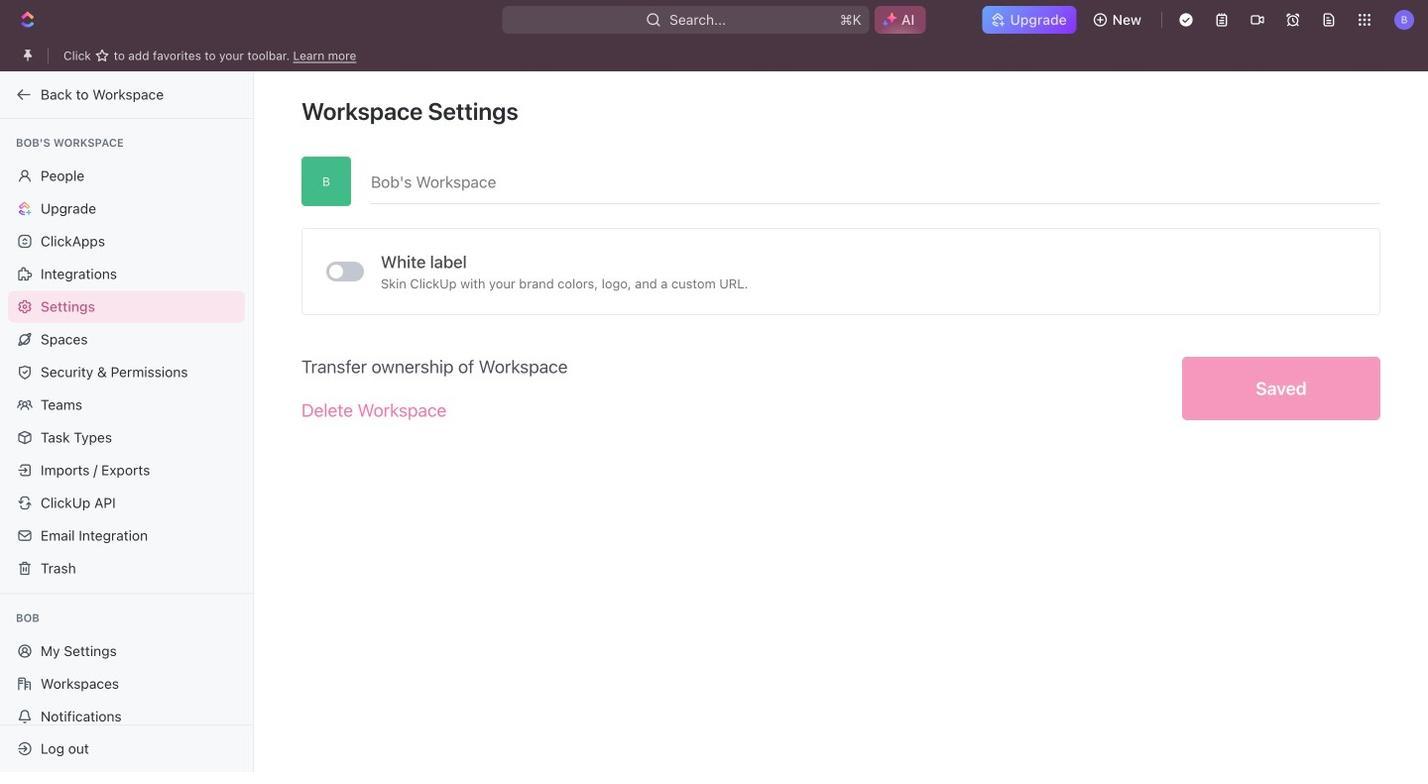Task type: locate. For each thing, give the bounding box(es) containing it.
Team Na﻿me text field
[[371, 157, 1381, 203]]



Task type: vqa. For each thing, say whether or not it's contained in the screenshot.
off image
no



